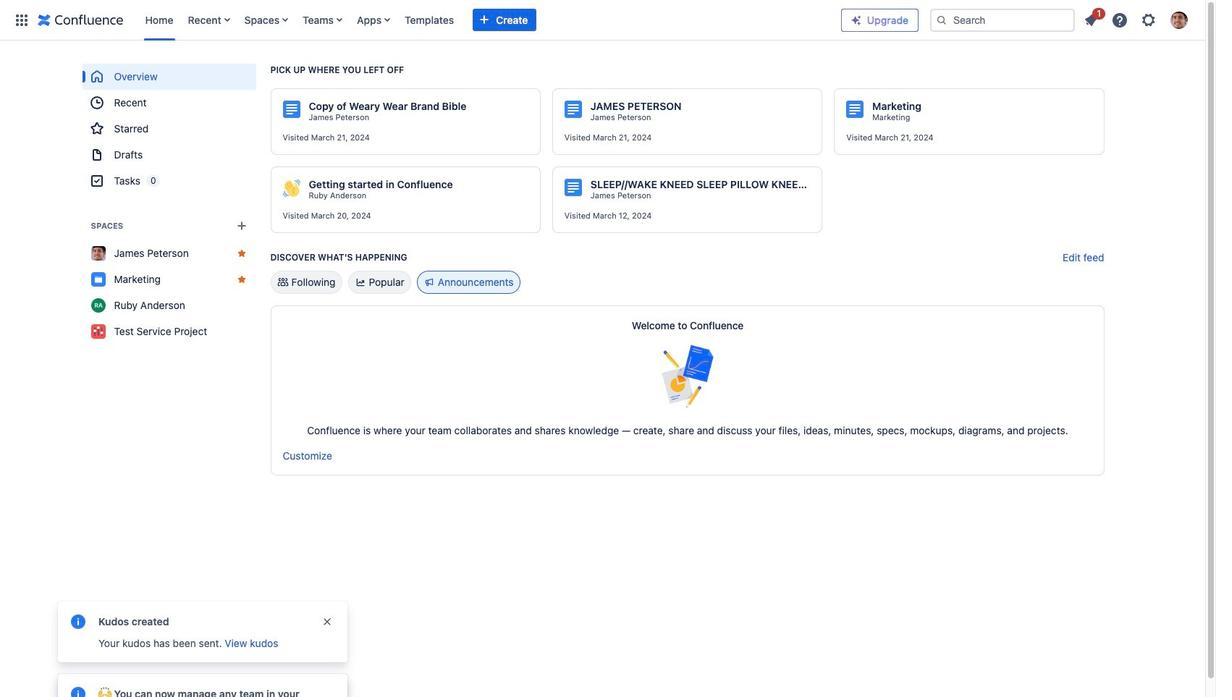 Task type: describe. For each thing, give the bounding box(es) containing it.
appswitcher icon image
[[13, 11, 30, 29]]

Search field
[[931, 8, 1075, 32]]

settings icon image
[[1141, 11, 1158, 29]]

help icon image
[[1112, 11, 1129, 29]]

your profile and preferences image
[[1171, 11, 1188, 29]]

create a space image
[[233, 217, 250, 235]]

info image
[[70, 613, 87, 631]]

unstar this space image
[[236, 248, 247, 259]]

search image
[[936, 14, 948, 26]]



Task type: vqa. For each thing, say whether or not it's contained in the screenshot.
Notification Icon
yes



Task type: locate. For each thing, give the bounding box(es) containing it.
global element
[[9, 0, 842, 40]]

confluence image
[[38, 11, 123, 29], [38, 11, 123, 29]]

1 horizontal spatial list
[[1078, 5, 1197, 33]]

list for appswitcher icon
[[138, 0, 842, 40]]

dismiss image
[[322, 616, 333, 628]]

:wave: image
[[283, 180, 300, 197], [283, 180, 300, 197]]

banner
[[0, 0, 1206, 41]]

0 horizontal spatial list
[[138, 0, 842, 40]]

list for premium 'image'
[[1078, 5, 1197, 33]]

None search field
[[931, 8, 1075, 32]]

group
[[82, 64, 256, 194]]

info image
[[70, 686, 87, 697], [70, 686, 87, 697]]

list item
[[1078, 5, 1106, 32]]

list item inside list
[[1078, 5, 1106, 32]]

list
[[138, 0, 842, 40], [1078, 5, 1197, 33]]

premium image
[[851, 14, 863, 26]]

notification icon image
[[1083, 11, 1100, 29]]

unstar this space image
[[236, 274, 247, 285]]



